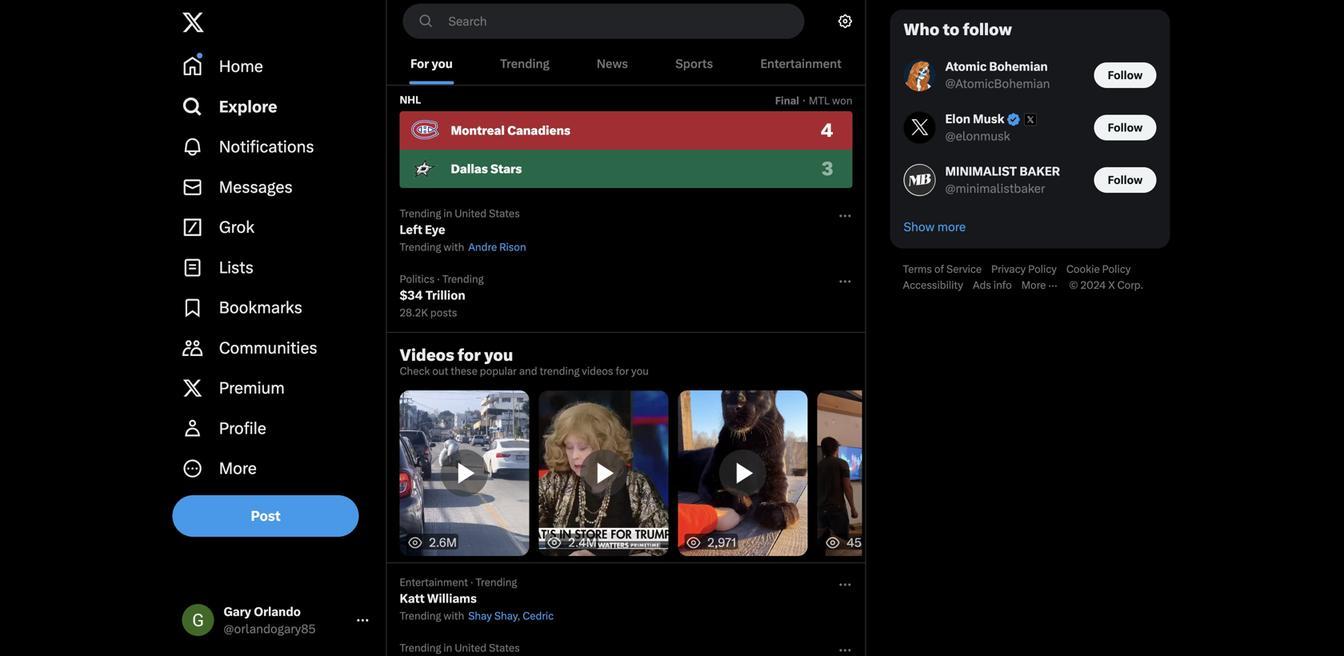 Task type: locate. For each thing, give the bounding box(es) containing it.
privacy policy link
[[992, 263, 1067, 276]]

1 vertical spatial tab list
[[390, 391, 947, 556]]

$34
[[400, 288, 423, 303]]

2 in from the top
[[444, 642, 453, 654]]

play image inside "2.6m" link
[[441, 450, 489, 498]]

notifications
[[219, 137, 314, 157]]

· for katt
[[471, 576, 473, 589]]

united for trending in united states
[[455, 642, 487, 654]]

follow for minimalist baker @minimalistbaker
[[1108, 173, 1143, 187]]

who to follow section
[[891, 10, 1170, 248]]

videos
[[400, 346, 454, 365]]

videos
[[582, 365, 614, 377]]

orlando
[[254, 605, 301, 619]]

united down 'shay shay' link
[[455, 642, 487, 654]]

0 horizontal spatial shay
[[468, 610, 492, 622]]

0 vertical spatial in
[[444, 207, 453, 220]]

these
[[451, 365, 478, 377]]

1 vertical spatial united
[[455, 642, 487, 654]]

3 follow button from the top
[[1095, 167, 1157, 193]]

for right videos on the bottom left
[[616, 365, 629, 377]]

· inside entertainment · trending katt williams trending with shay shay , cedric
[[471, 576, 473, 589]]

united up the andre
[[455, 207, 487, 220]]

1 horizontal spatial entertainment
[[761, 56, 842, 71]]

3 play image from the left
[[719, 450, 767, 498]]

mtl
[[809, 94, 830, 107]]

andre
[[468, 241, 497, 253]]

Search query text field
[[439, 4, 804, 38]]

you right for
[[432, 56, 453, 71]]

@minimalistbaker link
[[946, 181, 1046, 197]]

cookie policy link
[[1067, 263, 1141, 276]]

@orlandogary85
[[224, 622, 316, 636]]

in inside the trending in united states left eye trending with andre rison
[[444, 207, 453, 220]]

atomic bohemian @atomicbohemian
[[946, 59, 1051, 91]]

in for trending in united states
[[444, 642, 453, 654]]

2 horizontal spatial ·
[[803, 93, 806, 107]]

more
[[1022, 279, 1047, 292], [219, 459, 257, 478]]

· up trillion at the top left of page
[[437, 273, 440, 285]]

1 vertical spatial in
[[444, 642, 453, 654]]

0 vertical spatial states
[[489, 207, 520, 220]]

2 with from the top
[[444, 610, 465, 622]]

follow for atomic bohemian @atomicbohemian
[[1108, 68, 1143, 82]]

more button
[[173, 449, 380, 489]]

1 policy from the left
[[1029, 263, 1057, 276]]

terms of service link
[[903, 263, 992, 276]]

2 vertical spatial follow
[[1108, 173, 1143, 187]]

politics · trending $34 trillion 28.2k posts
[[400, 273, 484, 319]]

2024
[[1081, 279, 1107, 292]]

· up williams
[[471, 576, 473, 589]]

trending inside "link"
[[500, 56, 550, 71]]

2 states from the top
[[489, 642, 520, 654]]

left
[[400, 223, 423, 237]]

@elonmusk
[[946, 129, 1011, 143]]

more
[[938, 220, 966, 234]]

0 vertical spatial with
[[444, 241, 465, 253]]

play image
[[441, 450, 489, 498], [580, 450, 628, 498], [719, 450, 767, 498], [859, 450, 907, 498]]

more down profile
[[219, 459, 257, 478]]

1 vertical spatial entertainment
[[400, 576, 468, 589]]

undefined unread items image
[[197, 53, 202, 58]]

policy for privacy policy
[[1029, 263, 1057, 276]]

Search search field
[[403, 4, 805, 39]]

2 vertical spatial follow button
[[1095, 167, 1157, 193]]

· left "mtl"
[[803, 93, 806, 107]]

1 follow button from the top
[[1095, 62, 1157, 88]]

accessibility link
[[903, 279, 973, 292]]

2.6m link
[[400, 391, 530, 556]]

0 horizontal spatial you
[[432, 56, 453, 71]]

gary
[[224, 605, 251, 619]]

andre rison link
[[467, 241, 526, 253]]

1 united from the top
[[455, 207, 487, 220]]

1 vertical spatial states
[[489, 642, 520, 654]]

tab list
[[387, 42, 866, 85], [390, 391, 947, 556]]

1 vertical spatial follow
[[1108, 121, 1143, 134]]

0 vertical spatial united
[[455, 207, 487, 220]]

cedric
[[523, 610, 554, 622]]

4
[[821, 119, 834, 141]]

lists
[[219, 258, 254, 277]]

456
[[847, 536, 869, 550]]

united for trending in united states left eye trending with andre rison
[[455, 207, 487, 220]]

show more link
[[891, 206, 1170, 248]]

messages
[[219, 178, 293, 197]]

minimalist
[[946, 164, 1018, 179]]

2 follow from the top
[[1108, 121, 1143, 134]]

explore
[[219, 97, 277, 116]]

play image for 2.4m
[[580, 450, 628, 498]]

elon musk link
[[946, 111, 1039, 128]]

follow
[[963, 20, 1013, 39]]

play image inside 2.4m 'link'
[[580, 450, 628, 498]]

0 vertical spatial entertainment
[[761, 56, 842, 71]]

1 in from the top
[[444, 207, 453, 220]]

shay left "cedric" link
[[495, 610, 518, 622]]

cookie
[[1067, 263, 1100, 276]]

1 with from the top
[[444, 241, 465, 253]]

who
[[904, 20, 940, 39]]

1 horizontal spatial you
[[484, 346, 513, 365]]

0 horizontal spatial entertainment
[[400, 576, 468, 589]]

0 horizontal spatial more
[[219, 459, 257, 478]]

0 vertical spatial follow button
[[1095, 62, 1157, 88]]

bookmarks link
[[173, 288, 380, 328]]

1 horizontal spatial more
[[1022, 279, 1047, 292]]

united inside the trending in united states left eye trending with andre rison
[[455, 207, 487, 220]]

policy up x
[[1103, 263, 1131, 276]]

entertainment up williams
[[400, 576, 468, 589]]

play image inside 456 link
[[859, 450, 907, 498]]

1 horizontal spatial policy
[[1103, 263, 1131, 276]]

terms of service
[[903, 263, 982, 276]]

policy up more popup button
[[1029, 263, 1057, 276]]

4 play image from the left
[[859, 450, 907, 498]]

states down 'shay shay' link
[[489, 642, 520, 654]]

shay down williams
[[468, 610, 492, 622]]

trending in united states link
[[387, 632, 866, 656]]

2 united from the top
[[455, 642, 487, 654]]

3 follow from the top
[[1108, 173, 1143, 187]]

you
[[432, 56, 453, 71], [484, 346, 513, 365], [632, 365, 649, 377]]

1 vertical spatial ·
[[437, 273, 440, 285]]

more down 'privacy policy' link
[[1022, 279, 1047, 292]]

@atomicbohemian
[[946, 76, 1051, 91]]

0 horizontal spatial policy
[[1029, 263, 1057, 276]]

baker
[[1020, 164, 1061, 179]]

premium
[[219, 379, 285, 398]]

1 horizontal spatial shay
[[495, 610, 518, 622]]

with down williams
[[444, 610, 465, 622]]

in
[[444, 207, 453, 220], [444, 642, 453, 654]]

premium link
[[173, 368, 380, 408]]

entertainment inside entertainment · trending katt williams trending with shay shay , cedric
[[400, 576, 468, 589]]

policy inside cookie policy accessibility
[[1103, 263, 1131, 276]]

trending
[[540, 365, 580, 377]]

2 play image from the left
[[580, 450, 628, 498]]

0 vertical spatial ·
[[803, 93, 806, 107]]

play image up 2,971
[[719, 450, 767, 498]]

· for won
[[803, 93, 806, 107]]

united
[[455, 207, 487, 220], [455, 642, 487, 654]]

states for trending in united states left eye trending with andre rison
[[489, 207, 520, 220]]

2,971 link
[[678, 391, 808, 556]]

shay shay link
[[467, 610, 518, 622]]

2 horizontal spatial you
[[632, 365, 649, 377]]

posts
[[431, 307, 457, 319]]

play image up '2.6m'
[[441, 450, 489, 498]]

0 horizontal spatial ·
[[437, 273, 440, 285]]

you left and
[[484, 346, 513, 365]]

0 vertical spatial more
[[1022, 279, 1047, 292]]

follow button for minimalist baker @minimalistbaker
[[1095, 167, 1157, 193]]

states for trending in united states
[[489, 642, 520, 654]]

bohemian
[[990, 59, 1048, 74]]

play image up 456
[[859, 450, 907, 498]]

1 horizontal spatial ·
[[471, 576, 473, 589]]

1 vertical spatial follow button
[[1095, 115, 1157, 140]]

who to follow
[[904, 20, 1013, 39]]

2 policy from the left
[[1103, 263, 1131, 276]]

in up eye
[[444, 207, 453, 220]]

communities link
[[173, 328, 380, 368]]

you right videos on the bottom left
[[632, 365, 649, 377]]

456 link
[[818, 391, 947, 556]]

1 follow from the top
[[1108, 68, 1143, 82]]

1 states from the top
[[489, 207, 520, 220]]

cedric link
[[523, 610, 554, 622]]

2 vertical spatial ·
[[471, 576, 473, 589]]

1 vertical spatial more
[[219, 459, 257, 478]]

1 play image from the left
[[441, 450, 489, 498]]

minimalist baker link
[[946, 163, 1061, 181]]

dallas
[[451, 162, 488, 176]]

play image up 2.4m at the left bottom of the page
[[580, 450, 628, 498]]

news
[[597, 56, 628, 71]]

info
[[994, 279, 1012, 292]]

with down eye
[[444, 241, 465, 253]]

entertainment up final · mtl won
[[761, 56, 842, 71]]

2,971
[[708, 536, 737, 550]]

1 vertical spatial with
[[444, 610, 465, 622]]

©
[[1070, 279, 1079, 292]]

states inside the trending in united states left eye trending with andre rison
[[489, 207, 520, 220]]

with
[[444, 241, 465, 253], [444, 610, 465, 622]]

gary orlando @orlandogary85
[[224, 605, 316, 636]]

in for trending in united states left eye trending with andre rison
[[444, 207, 453, 220]]

0 vertical spatial tab list
[[387, 42, 866, 85]]

states up andre rison link
[[489, 207, 520, 220]]

trending
[[500, 56, 550, 71], [400, 207, 441, 220], [400, 241, 441, 253], [442, 273, 484, 285], [476, 576, 517, 589], [400, 610, 441, 622], [400, 642, 441, 654]]

0 vertical spatial follow
[[1108, 68, 1143, 82]]

in down williams
[[444, 642, 453, 654]]

for right out
[[458, 346, 481, 365]]

messages link
[[173, 167, 380, 207]]

terms
[[903, 263, 933, 276]]

play image inside 2,971 link
[[719, 450, 767, 498]]

· inside politics · trending $34 trillion 28.2k posts
[[437, 273, 440, 285]]

0 horizontal spatial for
[[458, 346, 481, 365]]



Task type: vqa. For each thing, say whether or not it's contained in the screenshot.
3rd Follow from the top of the Who to follow section
yes



Task type: describe. For each thing, give the bounding box(es) containing it.
for
[[411, 56, 429, 71]]

service
[[947, 263, 982, 276]]

,
[[518, 610, 521, 622]]

home link
[[173, 46, 380, 87]]

footer navigation
[[891, 262, 1171, 294]]

@atomicbohemian link
[[946, 76, 1051, 92]]

politics
[[400, 273, 435, 285]]

and
[[519, 365, 538, 377]]

with inside the trending in united states left eye trending with andre rison
[[444, 241, 465, 253]]

for you link
[[387, 42, 477, 85]]

sports
[[676, 56, 714, 71]]

williams
[[427, 592, 477, 606]]

more inside dropdown button
[[219, 459, 257, 478]]

© 2024 x corp.
[[1070, 279, 1144, 292]]

musk
[[974, 112, 1005, 126]]

rison
[[500, 241, 526, 253]]

for you
[[411, 56, 453, 71]]

atomic bohemian link
[[946, 58, 1051, 76]]

home
[[219, 57, 263, 76]]

nhl
[[400, 94, 421, 106]]

entertainment for entertainment · trending katt williams trending with shay shay , cedric
[[400, 576, 468, 589]]

stars
[[491, 162, 522, 176]]

elon
[[946, 112, 971, 126]]

profile link
[[173, 408, 380, 449]]

trending link
[[477, 42, 573, 85]]

more button
[[1022, 279, 1070, 292]]

home timeline element
[[387, 0, 947, 656]]

tab list containing for you
[[387, 42, 866, 85]]

ads info link
[[973, 279, 1022, 292]]

trillion
[[426, 288, 466, 303]]

to
[[943, 20, 960, 39]]

follow button for atomic bohemian @atomicbohemian
[[1095, 62, 1157, 88]]

privacy policy
[[992, 263, 1057, 276]]

2.4m
[[569, 536, 597, 550]]

tab list containing 2.6m
[[390, 391, 947, 556]]

lists link
[[173, 248, 380, 288]]

play image for 2,971
[[719, 450, 767, 498]]

2 shay from the left
[[495, 610, 518, 622]]

· for $34
[[437, 273, 440, 285]]

entertainment · trending katt williams trending with shay shay , cedric
[[400, 576, 554, 622]]

trending in united states left eye trending with andre rison
[[400, 207, 526, 253]]

x
[[1109, 279, 1116, 292]]

3
[[822, 158, 834, 180]]

privacy
[[992, 263, 1026, 276]]

of
[[935, 263, 945, 276]]

out
[[433, 365, 449, 377]]

grok
[[219, 218, 255, 237]]

videos for you check out these popular and trending videos for you
[[400, 346, 649, 377]]

2 follow button from the top
[[1095, 115, 1157, 140]]

final
[[776, 94, 800, 107]]

atomic
[[946, 59, 987, 74]]

accessibility
[[903, 279, 964, 292]]

@elonmusk link
[[946, 128, 1011, 144]]

won
[[833, 94, 853, 107]]

montreal
[[451, 123, 505, 138]]

policy for cookie policy accessibility
[[1103, 263, 1131, 276]]

play image for 456
[[859, 450, 907, 498]]

explore link
[[173, 87, 380, 127]]

profile
[[219, 419, 266, 438]]

2.6m
[[429, 536, 457, 550]]

primary navigation
[[173, 46, 380, 489]]

@minimalistbaker
[[946, 181, 1046, 196]]

sports link
[[652, 42, 737, 85]]

you inside tab list
[[432, 56, 453, 71]]

1 horizontal spatial for
[[616, 365, 629, 377]]

news link
[[573, 42, 652, 85]]

play image for 2.6m
[[441, 450, 489, 498]]

post
[[251, 508, 281, 524]]

1 shay from the left
[[468, 610, 492, 622]]

notifications link
[[173, 127, 380, 167]]

verified account image
[[1007, 112, 1022, 127]]

montreal canadiens
[[451, 123, 571, 138]]

ads info
[[973, 279, 1012, 292]]

eye
[[425, 223, 446, 237]]

minimalist baker @minimalistbaker
[[946, 164, 1061, 196]]

entertainment for entertainment
[[761, 56, 842, 71]]

katt
[[400, 592, 425, 606]]

post link
[[173, 495, 359, 537]]

show more
[[904, 220, 966, 234]]

check
[[400, 365, 430, 377]]

cookie policy accessibility
[[903, 263, 1131, 292]]

trending in united states
[[400, 642, 520, 654]]

with inside entertainment · trending katt williams trending with shay shay , cedric
[[444, 610, 465, 622]]

elon musk
[[946, 112, 1005, 126]]

ads
[[973, 279, 992, 292]]

final · mtl won
[[776, 93, 853, 107]]

more inside popup button
[[1022, 279, 1047, 292]]

trending inside politics · trending $34 trillion 28.2k posts
[[442, 273, 484, 285]]

show
[[904, 220, 935, 234]]

entertainment link
[[737, 42, 866, 85]]

popular
[[480, 365, 517, 377]]

corp.
[[1118, 279, 1144, 292]]

communities
[[219, 339, 318, 358]]



